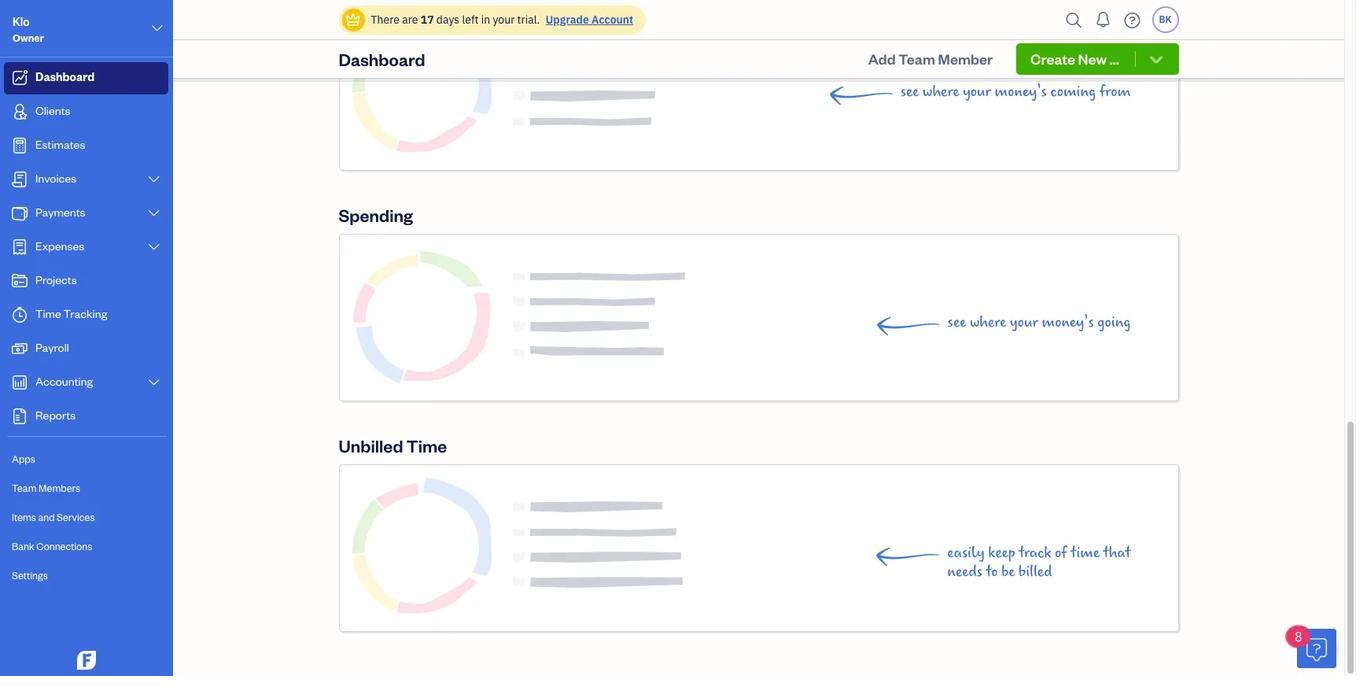 Task type: locate. For each thing, give the bounding box(es) containing it.
settings link
[[4, 562, 168, 589]]

main element
[[0, 0, 212, 676]]

bank connections
[[12, 540, 92, 552]]

0 horizontal spatial your
[[493, 13, 515, 27]]

dashboard up clients
[[35, 69, 95, 84]]

money's down create
[[995, 83, 1047, 101]]

0 vertical spatial money's
[[995, 83, 1047, 101]]

1 horizontal spatial where
[[970, 314, 1007, 332]]

1 horizontal spatial dashboard
[[339, 48, 425, 70]]

search image
[[1062, 8, 1087, 32]]

time tracking
[[35, 306, 107, 321]]

members
[[39, 482, 80, 494]]

2 horizontal spatial your
[[1011, 314, 1039, 332]]

accounting link
[[4, 367, 168, 399]]

team up items on the left of page
[[12, 482, 37, 494]]

0 horizontal spatial time
[[35, 306, 61, 321]]

team right add
[[899, 50, 936, 68]]

your for see where your money's going
[[1011, 314, 1039, 332]]

unbilled time
[[339, 435, 447, 457]]

resource center badge image
[[1298, 629, 1337, 668]]

0 vertical spatial see
[[901, 83, 920, 101]]

money's left going
[[1042, 314, 1095, 332]]

team members link
[[4, 475, 168, 502]]

1 vertical spatial see
[[948, 314, 967, 332]]

1 vertical spatial team
[[12, 482, 37, 494]]

bank connections link
[[4, 533, 168, 560]]

estimates
[[35, 137, 85, 152]]

0 vertical spatial chevron large down image
[[147, 207, 161, 220]]

2 vertical spatial chevron large down image
[[147, 376, 161, 389]]

projects link
[[4, 265, 168, 297]]

connections
[[36, 540, 92, 552]]

0 vertical spatial where
[[923, 83, 960, 101]]

time tracking link
[[4, 299, 168, 331]]

chevron large down image inside payments link
[[147, 207, 161, 220]]

your
[[493, 13, 515, 27], [963, 83, 992, 101], [1011, 314, 1039, 332]]

1 horizontal spatial see
[[948, 314, 967, 332]]

invoices
[[35, 171, 77, 186]]

0 horizontal spatial where
[[923, 83, 960, 101]]

keep
[[989, 544, 1016, 562]]

are
[[402, 13, 418, 27]]

member
[[939, 50, 993, 68]]

where for see where your money's going
[[970, 314, 1007, 332]]

chevron large down image for expenses
[[147, 241, 161, 253]]

time
[[1071, 544, 1100, 562]]

1 vertical spatial chevron large down image
[[147, 241, 161, 253]]

1 vertical spatial where
[[970, 314, 1007, 332]]

chevron large down image down payments link
[[147, 241, 161, 253]]

2 vertical spatial your
[[1011, 314, 1039, 332]]

bk button
[[1153, 6, 1179, 33]]

your for see where your money's coming from
[[963, 83, 992, 101]]

money's
[[995, 83, 1047, 101], [1042, 314, 1095, 332]]

new
[[1079, 50, 1107, 68]]

expenses link
[[4, 231, 168, 264]]

of
[[1056, 544, 1068, 562]]

see for see where your money's going
[[948, 314, 967, 332]]

freshbooks image
[[74, 651, 99, 670]]

1 vertical spatial your
[[963, 83, 992, 101]]

time
[[35, 306, 61, 321], [407, 435, 447, 457]]

chevron large down image
[[147, 207, 161, 220], [147, 241, 161, 253]]

dashboard down there
[[339, 48, 425, 70]]

1 chevron large down image from the top
[[147, 207, 161, 220]]

klo
[[13, 14, 30, 29]]

money's for going
[[1042, 314, 1095, 332]]

items and services
[[12, 511, 95, 523]]

spending
[[339, 204, 413, 226]]

2 chevron large down image from the top
[[147, 241, 161, 253]]

bk
[[1160, 13, 1172, 25]]

see
[[901, 83, 920, 101], [948, 314, 967, 332]]

where
[[923, 83, 960, 101], [970, 314, 1007, 332]]

estimate image
[[10, 138, 29, 153]]

1 horizontal spatial your
[[963, 83, 992, 101]]

track
[[1020, 544, 1052, 562]]

unbilled
[[339, 435, 403, 457]]

17
[[421, 13, 434, 27]]

time right timer icon
[[35, 306, 61, 321]]

team inside team members link
[[12, 482, 37, 494]]

payments link
[[4, 198, 168, 230]]

dashboard
[[339, 48, 425, 70], [35, 69, 95, 84]]

0 horizontal spatial see
[[901, 83, 920, 101]]

0 horizontal spatial dashboard
[[35, 69, 95, 84]]

left
[[462, 13, 479, 27]]

0 vertical spatial time
[[35, 306, 61, 321]]

0 vertical spatial chevron large down image
[[150, 19, 164, 38]]

easily
[[948, 544, 985, 562]]

account
[[592, 13, 634, 27]]

chevron large down image
[[150, 19, 164, 38], [147, 173, 161, 186], [147, 376, 161, 389]]

1 vertical spatial money's
[[1042, 314, 1095, 332]]

chevron large down image down invoices 'link'
[[147, 207, 161, 220]]

8 button
[[1288, 626, 1337, 668]]

1 horizontal spatial team
[[899, 50, 936, 68]]

easily keep track of time that needs to be billed
[[948, 544, 1131, 581]]

there are 17 days left in your trial. upgrade account
[[371, 13, 634, 27]]

0 vertical spatial team
[[899, 50, 936, 68]]

apps link
[[4, 445, 168, 473]]

chevron large down image inside expenses link
[[147, 241, 161, 253]]

clients link
[[4, 96, 168, 128]]

time right unbilled
[[407, 435, 447, 457]]

dashboard link
[[4, 62, 168, 94]]

chevron large down image inside accounting 'link'
[[147, 376, 161, 389]]

team
[[899, 50, 936, 68], [12, 482, 37, 494]]

1 vertical spatial chevron large down image
[[147, 173, 161, 186]]

dashboard inside the dashboard link
[[35, 69, 95, 84]]

billed
[[1019, 563, 1053, 581]]

chevron large down image for invoices
[[147, 173, 161, 186]]

going
[[1098, 314, 1131, 332]]

project image
[[10, 273, 29, 289]]

0 horizontal spatial team
[[12, 482, 37, 494]]

1 vertical spatial time
[[407, 435, 447, 457]]



Task type: describe. For each thing, give the bounding box(es) containing it.
expense image
[[10, 239, 29, 255]]

be
[[1002, 563, 1016, 581]]

report image
[[10, 408, 29, 424]]

crown image
[[345, 11, 362, 28]]

payment image
[[10, 205, 29, 221]]

notifications image
[[1091, 4, 1116, 35]]

that
[[1104, 544, 1131, 562]]

payroll link
[[4, 333, 168, 365]]

create
[[1031, 50, 1076, 68]]

see for see where your money's coming from
[[901, 83, 920, 101]]

create new … button
[[1017, 43, 1179, 75]]

dashboard image
[[10, 70, 29, 86]]

clients
[[35, 103, 70, 118]]

and
[[38, 511, 55, 523]]

create new …
[[1031, 50, 1120, 68]]

chart image
[[10, 375, 29, 390]]

upgrade
[[546, 13, 589, 27]]

apps
[[12, 453, 35, 465]]

payments
[[35, 205, 85, 220]]

coming
[[1051, 83, 1097, 101]]

reports
[[35, 408, 76, 423]]

days
[[437, 13, 460, 27]]

go to help image
[[1120, 8, 1146, 32]]

trial.
[[518, 13, 540, 27]]

payroll
[[35, 340, 69, 355]]

timer image
[[10, 307, 29, 323]]

services
[[57, 511, 95, 523]]

in
[[481, 13, 490, 27]]

projects
[[35, 272, 77, 287]]

add team member button
[[855, 43, 1008, 75]]

1 horizontal spatial time
[[407, 435, 447, 457]]

add team member
[[869, 50, 993, 68]]

add
[[869, 50, 896, 68]]

from
[[1100, 83, 1131, 101]]

accounting
[[35, 374, 93, 389]]

…
[[1110, 50, 1120, 68]]

team inside add team member button
[[899, 50, 936, 68]]

expenses
[[35, 238, 84, 253]]

time inside main element
[[35, 306, 61, 321]]

owner
[[13, 31, 44, 44]]

upgrade account link
[[543, 13, 634, 27]]

client image
[[10, 104, 29, 120]]

there
[[371, 13, 400, 27]]

bank
[[12, 540, 34, 552]]

invoice image
[[10, 172, 29, 187]]

money image
[[10, 341, 29, 357]]

tracking
[[63, 306, 107, 321]]

needs
[[948, 563, 983, 581]]

8
[[1295, 629, 1303, 645]]

chevrondown image
[[1148, 51, 1166, 67]]

invoices link
[[4, 164, 168, 196]]

chevron large down image for payments
[[147, 207, 161, 220]]

klo owner
[[13, 14, 44, 44]]

see where your money's going
[[948, 314, 1131, 332]]

settings
[[12, 569, 48, 582]]

money's for coming
[[995, 83, 1047, 101]]

0 vertical spatial your
[[493, 13, 515, 27]]

items and services link
[[4, 504, 168, 531]]

where for see where your money's coming from
[[923, 83, 960, 101]]

chevron large down image for accounting
[[147, 376, 161, 389]]

team members
[[12, 482, 80, 494]]

reports link
[[4, 401, 168, 433]]

to
[[987, 563, 998, 581]]

estimates link
[[4, 130, 168, 162]]

items
[[12, 511, 36, 523]]

see where your money's coming from
[[901, 83, 1131, 101]]



Task type: vqa. For each thing, say whether or not it's contained in the screenshot.
Morrel'S to the top
no



